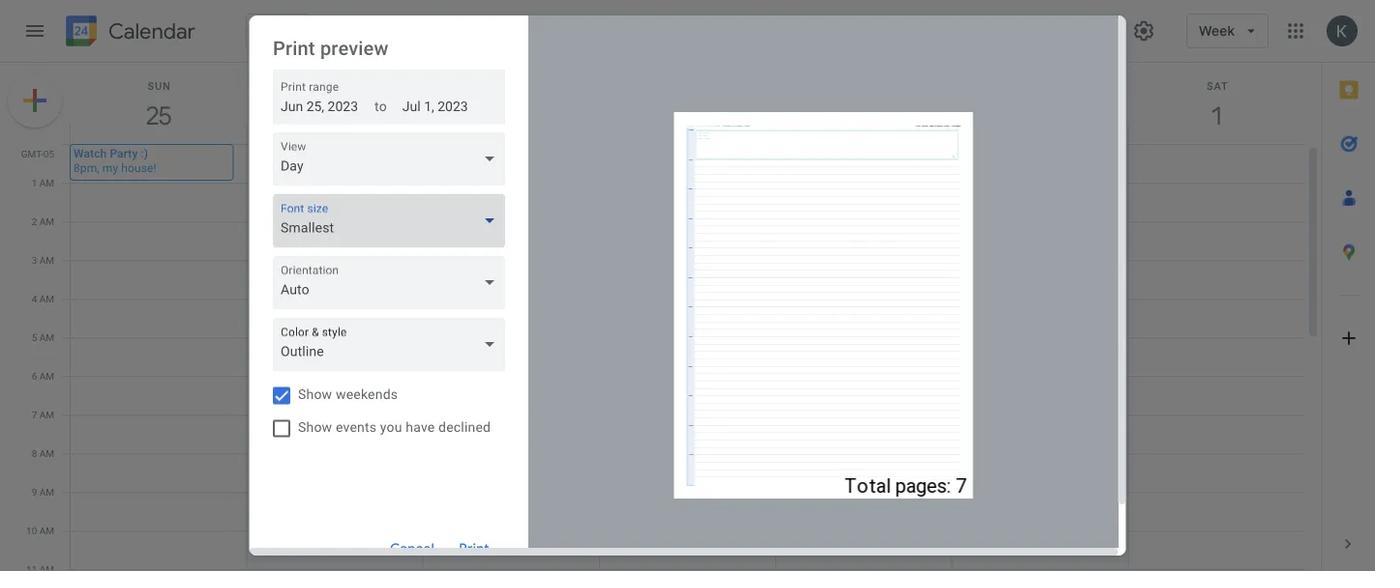 Task type: describe. For each thing, give the bounding box(es) containing it.
5 column header from the left
[[775, 63, 953, 144]]

declined
[[438, 420, 490, 436]]

6 cell from the left
[[953, 144, 1129, 572]]

05
[[43, 148, 54, 160]]

cancel
[[390, 541, 434, 558]]

2
[[32, 216, 37, 227]]

am for 9 am
[[39, 487, 54, 498]]

10
[[26, 525, 37, 537]]

watch
[[74, 147, 107, 160]]

jun – jul 2023
[[410, 17, 546, 45]]

gmt-05
[[21, 148, 54, 160]]

print for print preview
[[272, 37, 315, 60]]

2 column header from the left
[[246, 63, 423, 144]]

weekends
[[335, 387, 397, 403]]

1 am
[[32, 177, 54, 189]]

calendar heading
[[105, 18, 195, 45]]

today button
[[246, 14, 309, 48]]

3 am
[[32, 254, 54, 266]]

8
[[32, 448, 37, 460]]

have
[[405, 420, 434, 436]]

9 am
[[32, 487, 54, 498]]

7 cell from the left
[[1129, 144, 1305, 572]]

grid containing watch party :)
[[0, 63, 1321, 572]]

calendar element
[[62, 12, 195, 54]]

show for show weekends
[[298, 387, 332, 403]]

–
[[450, 17, 463, 45]]

9
[[32, 487, 37, 498]]

range
[[308, 80, 339, 93]]

brainstorming
[[673, 476, 747, 489]]

am for 8 am
[[39, 448, 54, 460]]

gmt-
[[21, 148, 43, 160]]

my
[[102, 161, 118, 175]]

print preview image
[[673, 112, 972, 499]]

events
[[335, 420, 376, 436]]

cancel button
[[381, 526, 443, 572]]

am for 5 am
[[39, 332, 54, 344]]

room
[[676, 490, 706, 504]]

7
[[32, 409, 37, 421]]

5 am
[[32, 332, 54, 344]]

to
[[374, 99, 386, 115]]

8 am
[[32, 448, 54, 460]]

3
[[32, 254, 37, 266]]

print inside button
[[458, 541, 489, 558]]

watch party :) 8pm , my house!
[[74, 147, 156, 175]]

office
[[603, 476, 635, 489]]

office layout brainstorming conf room a
[[603, 476, 747, 504]]



Task type: locate. For each thing, give the bounding box(es) containing it.
print left the range
[[280, 80, 305, 93]]

Start date text field
[[280, 95, 359, 119]]

calendar
[[108, 18, 195, 45]]

print
[[272, 37, 315, 60], [280, 80, 305, 93], [458, 541, 489, 558]]

am right 3
[[39, 254, 54, 266]]

2 am
[[32, 216, 54, 227]]

1 am from the top
[[39, 177, 54, 189]]

am for 10 am
[[39, 525, 54, 537]]

6 am
[[32, 371, 54, 382]]

0 vertical spatial print
[[272, 37, 315, 60]]

print for print range
[[280, 80, 305, 93]]

show left weekends
[[298, 387, 332, 403]]

tab list
[[1322, 63, 1375, 518]]

2 am from the top
[[39, 216, 54, 227]]

am right 7
[[39, 409, 54, 421]]

3 am from the top
[[39, 254, 54, 266]]

am right 5
[[39, 332, 54, 344]]

6 am from the top
[[39, 371, 54, 382]]

am right 6
[[39, 371, 54, 382]]

show weekends
[[298, 387, 397, 403]]

8 am from the top
[[39, 448, 54, 460]]

am for 6 am
[[39, 371, 54, 382]]

,
[[97, 161, 99, 175]]

10 am
[[26, 525, 54, 537]]

:)
[[141, 147, 148, 160]]

am right "10" on the bottom left of page
[[39, 525, 54, 537]]

layout
[[638, 476, 670, 489]]

cell containing watch party :)
[[70, 144, 247, 572]]

print right cancel button
[[458, 541, 489, 558]]

jun
[[410, 17, 445, 45]]

print preview
[[272, 37, 388, 60]]

4 am
[[32, 293, 54, 305]]

1 column header from the left
[[70, 63, 247, 144]]

row containing watch party :)
[[62, 144, 1305, 572]]

7 am
[[32, 409, 54, 421]]

3 column header from the left
[[422, 63, 600, 144]]

4
[[32, 293, 37, 305]]

am right the 9
[[39, 487, 54, 498]]

print up print range
[[272, 37, 315, 60]]

show
[[298, 387, 332, 403], [298, 420, 332, 436]]

print range
[[280, 80, 339, 93]]

2 cell from the left
[[247, 144, 423, 572]]

2 show from the top
[[298, 420, 332, 436]]

0 vertical spatial show
[[298, 387, 332, 403]]

conf
[[648, 490, 673, 504]]

party
[[110, 147, 138, 160]]

am for 3 am
[[39, 254, 54, 266]]

2 vertical spatial print
[[458, 541, 489, 558]]

print button
[[443, 526, 505, 572]]

1 vertical spatial print
[[280, 80, 305, 93]]

am for 4 am
[[39, 293, 54, 305]]

am for 1 am
[[39, 177, 54, 189]]

jul
[[466, 17, 494, 45]]

5 am from the top
[[39, 332, 54, 344]]

cell containing office layout brainstorming
[[599, 144, 776, 572]]

am for 2 am
[[39, 216, 54, 227]]

9 am from the top
[[39, 487, 54, 498]]

you
[[380, 420, 402, 436]]

house!
[[121, 161, 156, 175]]

show left events
[[298, 420, 332, 436]]

2023
[[499, 17, 546, 45]]

today
[[258, 22, 297, 39]]

am right 2
[[39, 216, 54, 227]]

5 cell from the left
[[776, 144, 953, 572]]

1
[[32, 177, 37, 189]]

5
[[32, 332, 37, 344]]

7 column header from the left
[[1128, 63, 1305, 144]]

print preview element
[[0, 0, 1375, 572]]

column header
[[70, 63, 247, 144], [246, 63, 423, 144], [422, 63, 600, 144], [599, 63, 776, 144], [775, 63, 953, 144], [952, 63, 1129, 144], [1128, 63, 1305, 144]]

am for 7 am
[[39, 409, 54, 421]]

1 vertical spatial show
[[298, 420, 332, 436]]

show for show events you have declined
[[298, 420, 332, 436]]

jun – jul 2023 button
[[402, 17, 577, 45]]

End date text field
[[402, 95, 468, 119]]

6 column header from the left
[[952, 63, 1129, 144]]

4 column header from the left
[[599, 63, 776, 144]]

cell
[[70, 144, 247, 572], [247, 144, 423, 572], [423, 144, 600, 572], [599, 144, 776, 572], [776, 144, 953, 572], [953, 144, 1129, 572], [1129, 144, 1305, 572]]

am
[[39, 177, 54, 189], [39, 216, 54, 227], [39, 254, 54, 266], [39, 293, 54, 305], [39, 332, 54, 344], [39, 371, 54, 382], [39, 409, 54, 421], [39, 448, 54, 460], [39, 487, 54, 498], [39, 525, 54, 537]]

10 am from the top
[[39, 525, 54, 537]]

row
[[62, 144, 1305, 572]]

grid
[[0, 63, 1321, 572]]

am right 1
[[39, 177, 54, 189]]

am right 8
[[39, 448, 54, 460]]

8pm
[[74, 161, 97, 175]]

preview
[[320, 37, 388, 60]]

7 am from the top
[[39, 409, 54, 421]]

am right the 4
[[39, 293, 54, 305]]

show events you have declined
[[298, 420, 490, 436]]

None field
[[272, 132, 512, 186], [272, 194, 512, 248], [272, 256, 512, 310], [272, 318, 512, 372], [272, 132, 512, 186], [272, 194, 512, 248], [272, 256, 512, 310], [272, 318, 512, 372]]

a
[[709, 490, 717, 504]]

4 cell from the left
[[599, 144, 776, 572]]

3 cell from the left
[[423, 144, 600, 572]]

1 show from the top
[[298, 387, 332, 403]]

1 cell from the left
[[70, 144, 247, 572]]

6
[[32, 371, 37, 382]]

4 am from the top
[[39, 293, 54, 305]]



Task type: vqa. For each thing, say whether or not it's contained in the screenshot.
Privacy "link"
no



